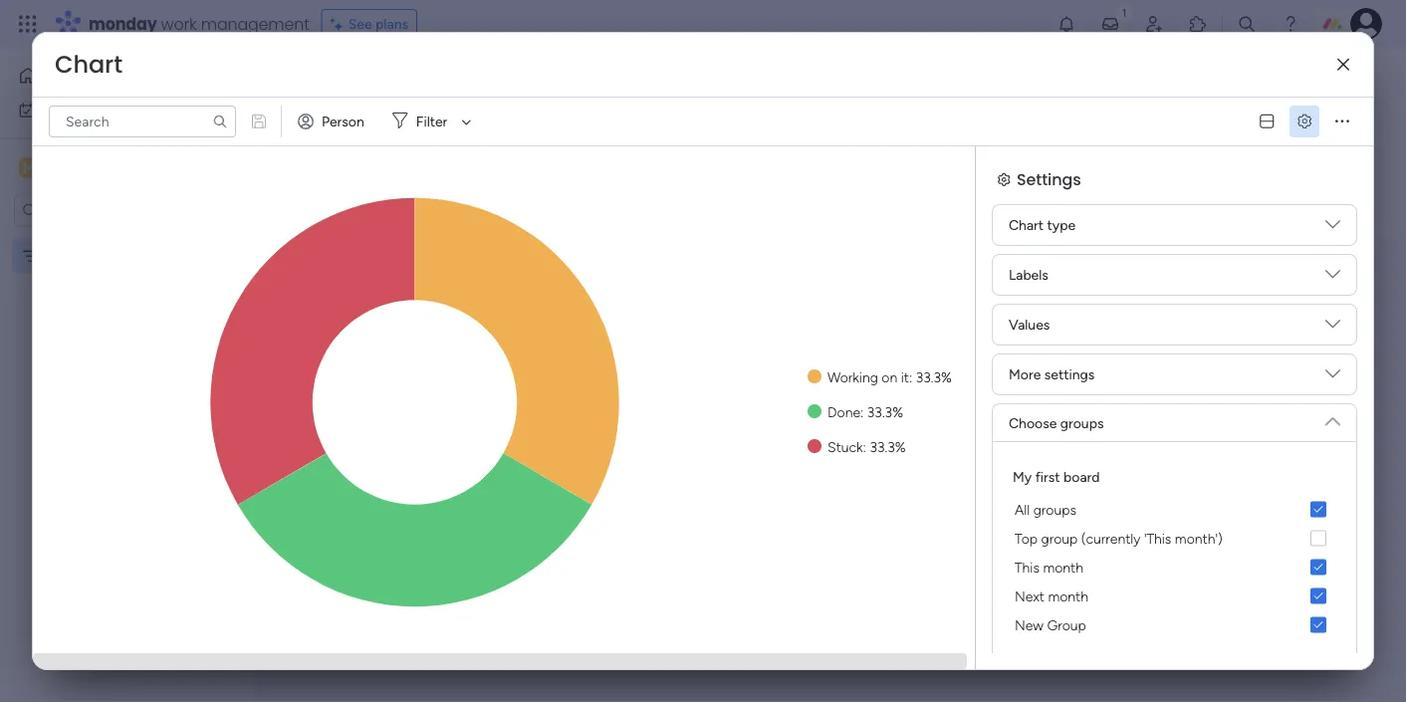 Task type: vqa. For each thing, say whether or not it's contained in the screenshot.
THE STAYING ON TOP option
no



Task type: locate. For each thing, give the bounding box(es) containing it.
all groups
[[1015, 501, 1077, 518]]

1 horizontal spatial my
[[1013, 468, 1032, 485]]

next month option
[[1009, 582, 1341, 611]]

None search field
[[49, 106, 236, 138]]

0 vertical spatial work
[[161, 12, 197, 35]]

more
[[1009, 366, 1042, 383]]

month for next month
[[1049, 588, 1089, 605]]

widget
[[503, 120, 547, 137]]

0 vertical spatial dapulse dropdown down arrow image
[[1326, 217, 1341, 240]]

groups right the choose
[[1061, 415, 1104, 431]]

: up stuck : 33.3%
[[861, 404, 864, 420]]

my inside my first board heading
[[1013, 468, 1032, 485]]

groups up group
[[1034, 501, 1077, 518]]

choose
[[1009, 415, 1058, 431]]

1 horizontal spatial new
[[1015, 617, 1044, 634]]

1 vertical spatial new
[[1015, 617, 1044, 634]]

next month
[[1015, 588, 1089, 605]]

see plans
[[348, 15, 409, 32]]

v2 settings line image
[[1298, 114, 1312, 129]]

my inside my work button
[[44, 102, 63, 119]]

1 my first board group from the top
[[1009, 466, 1341, 640]]

working
[[828, 369, 879, 386]]

1 vertical spatial dapulse dropdown down arrow image
[[1326, 317, 1341, 339]]

management
[[201, 12, 310, 35]]

add
[[474, 120, 500, 137]]

monday
[[89, 12, 157, 35]]

1 vertical spatial my
[[1013, 468, 1032, 485]]

1 my first board element from the top
[[1009, 495, 1341, 524]]

dapulse dropdown down arrow image for labels
[[1326, 267, 1341, 289]]

33.3% down "done : 33.3%"
[[870, 438, 906, 455]]

0 vertical spatial :
[[910, 369, 913, 386]]

done : 33.3%
[[828, 404, 904, 420]]

2 dapulse dropdown down arrow image from the top
[[1326, 317, 1341, 339]]

1 dapulse dropdown down arrow image from the top
[[1326, 267, 1341, 289]]

invite members image
[[1145, 14, 1165, 34]]

2 vertical spatial dapulse dropdown down arrow image
[[1326, 407, 1341, 429]]

my first board element containing top group (currently 'this month')
[[1009, 524, 1341, 553]]

Chart field
[[50, 48, 128, 81]]

new
[[310, 120, 339, 137], [1015, 617, 1044, 634]]

dapulse dropdown down arrow image
[[1326, 267, 1341, 289], [1326, 317, 1341, 339]]

my first board group
[[1009, 466, 1341, 640], [1009, 553, 1341, 640]]

inbox image
[[1101, 14, 1121, 34]]

(currently
[[1082, 530, 1141, 547]]

1 horizontal spatial chart
[[1009, 217, 1044, 234]]

1 vertical spatial :
[[861, 404, 864, 420]]

2 my first board group from the top
[[1009, 553, 1341, 640]]

1 vertical spatial month
[[1049, 588, 1089, 605]]

my first board element up next month option
[[1009, 524, 1341, 553]]

plans
[[376, 15, 409, 32]]

my first board
[[1013, 468, 1100, 485]]

: right on
[[910, 369, 913, 386]]

work
[[161, 12, 197, 35], [66, 102, 97, 119]]

first
[[1036, 468, 1061, 485]]

new inside option
[[1015, 617, 1044, 634]]

0 vertical spatial new
[[310, 120, 339, 137]]

month')
[[1176, 530, 1223, 547]]

groups inside the my first board element
[[1034, 501, 1077, 518]]

top group (currently 'this month')
[[1015, 530, 1223, 547]]

month up group
[[1049, 588, 1089, 605]]

search image
[[212, 114, 228, 130]]

: down "done : 33.3%"
[[864, 438, 867, 455]]

list box
[[0, 235, 254, 542]]

work down home at top
[[66, 102, 97, 119]]

'this
[[1145, 530, 1172, 547]]

month down group
[[1044, 559, 1084, 576]]

chart left type
[[1009, 217, 1044, 234]]

: for done : 33.3%
[[861, 404, 864, 420]]

1 horizontal spatial work
[[161, 12, 197, 35]]

more dots image
[[1336, 114, 1350, 129]]

groups for choose groups
[[1061, 415, 1104, 431]]

0 vertical spatial chart
[[55, 48, 123, 81]]

0 vertical spatial month
[[1044, 559, 1084, 576]]

groups
[[1061, 415, 1104, 431], [1034, 501, 1077, 518]]

2 my first board element from the top
[[1009, 524, 1341, 553]]

1 vertical spatial dapulse dropdown down arrow image
[[1326, 367, 1341, 389]]

board
[[1064, 468, 1100, 485]]

my first board click to edit element
[[302, 60, 478, 96]]

33.3%
[[916, 369, 952, 386], [868, 404, 904, 420], [870, 438, 906, 455]]

person button
[[290, 106, 376, 138]]

0 horizontal spatial new
[[310, 120, 339, 137]]

0 vertical spatial my
[[44, 102, 63, 119]]

type
[[1048, 217, 1076, 234]]

chart
[[55, 48, 123, 81], [1009, 217, 1044, 234]]

1 vertical spatial chart
[[1009, 217, 1044, 234]]

add widget
[[474, 120, 547, 137]]

1 dapulse dropdown down arrow image from the top
[[1326, 217, 1341, 240]]

work inside button
[[66, 102, 97, 119]]

workspace selection element
[[19, 156, 166, 182]]

dapulse x slim image
[[1338, 58, 1350, 72]]

my left first in the bottom of the page
[[1013, 468, 1032, 485]]

search everything image
[[1238, 14, 1257, 34]]

my first board element up ''this'
[[1009, 495, 1341, 524]]

work right monday
[[161, 12, 197, 35]]

2 vertical spatial 33.3%
[[870, 438, 906, 455]]

month
[[1044, 559, 1084, 576], [1049, 588, 1089, 605]]

1 vertical spatial groups
[[1034, 501, 1077, 518]]

new down "next"
[[1015, 617, 1044, 634]]

1 vertical spatial 33.3%
[[868, 404, 904, 420]]

m
[[23, 159, 35, 176]]

top
[[1015, 530, 1038, 547]]

groups for all groups
[[1034, 501, 1077, 518]]

2 dapulse dropdown down arrow image from the top
[[1326, 367, 1341, 389]]

new group option
[[1009, 611, 1341, 640]]

select product image
[[18, 14, 38, 34]]

1 vertical spatial work
[[66, 102, 97, 119]]

new project button
[[302, 113, 395, 145]]

workspace image
[[19, 157, 39, 179]]

labels
[[1009, 267, 1049, 283]]

stuck : 33.3%
[[828, 438, 906, 455]]

dapulse dropdown down arrow image
[[1326, 217, 1341, 240], [1326, 367, 1341, 389], [1326, 407, 1341, 429]]

new inside button
[[310, 120, 339, 137]]

my
[[44, 102, 63, 119], [1013, 468, 1032, 485]]

0 horizontal spatial work
[[66, 102, 97, 119]]

33.3% down on
[[868, 404, 904, 420]]

:
[[910, 369, 913, 386], [861, 404, 864, 420], [864, 438, 867, 455]]

33.3% for stuck : 33.3%
[[870, 438, 906, 455]]

chart up my work
[[55, 48, 123, 81]]

new left project
[[310, 120, 339, 137]]

my down home at top
[[44, 102, 63, 119]]

0 vertical spatial 33.3%
[[916, 369, 952, 386]]

0 vertical spatial groups
[[1061, 415, 1104, 431]]

work for my
[[66, 102, 97, 119]]

0 horizontal spatial my
[[44, 102, 63, 119]]

v2 split view image
[[1261, 114, 1275, 129]]

option
[[0, 238, 254, 242]]

my work button
[[12, 94, 214, 126]]

chart type
[[1009, 217, 1076, 234]]

1 image
[[1116, 1, 1134, 23]]

new group
[[1015, 617, 1087, 634]]

on
[[882, 369, 898, 386]]

john smith image
[[1351, 8, 1383, 40]]

0 vertical spatial dapulse dropdown down arrow image
[[1326, 267, 1341, 289]]

2 vertical spatial :
[[864, 438, 867, 455]]

33.3% right it
[[916, 369, 952, 386]]

add widget button
[[437, 113, 556, 144]]

main content
[[264, 238, 1407, 702]]

main
[[46, 158, 81, 177]]

home button
[[12, 60, 214, 92]]

my first board element
[[1009, 495, 1341, 524], [1009, 524, 1341, 553]]

0 horizontal spatial chart
[[55, 48, 123, 81]]

3 dapulse dropdown down arrow image from the top
[[1326, 407, 1341, 429]]



Task type: describe. For each thing, give the bounding box(es) containing it.
apps image
[[1189, 14, 1209, 34]]

notifications image
[[1057, 14, 1077, 34]]

Filter dashboard by text search field
[[49, 106, 236, 138]]

work for monday
[[161, 12, 197, 35]]

stuck
[[828, 438, 864, 455]]

this
[[1015, 559, 1040, 576]]

arrow down image
[[455, 110, 479, 134]]

dapulse dropdown down arrow image for values
[[1326, 317, 1341, 339]]

it
[[901, 369, 910, 386]]

project
[[342, 120, 387, 137]]

group
[[1042, 530, 1078, 547]]

my for my work
[[44, 102, 63, 119]]

next
[[1015, 588, 1045, 605]]

dapulse dropdown down arrow image for labels
[[1326, 217, 1341, 240]]

choose groups
[[1009, 415, 1104, 431]]

settings
[[1045, 366, 1095, 383]]

this month option
[[1009, 553, 1341, 582]]

working on it : 33.3%
[[828, 369, 952, 386]]

my first board element containing all groups
[[1009, 495, 1341, 524]]

month for this month
[[1044, 559, 1084, 576]]

home
[[46, 67, 84, 84]]

my first board heading
[[1013, 466, 1100, 487]]

new for new project
[[310, 120, 339, 137]]

help image
[[1281, 14, 1301, 34]]

33.3% for done : 33.3%
[[868, 404, 904, 420]]

my first board group containing my first board
[[1009, 466, 1341, 640]]

settings
[[1017, 168, 1082, 190]]

done
[[828, 404, 861, 420]]

see plans button
[[322, 9, 418, 39]]

my work
[[44, 102, 97, 119]]

workspace
[[85, 158, 163, 177]]

all
[[1015, 501, 1030, 518]]

group
[[1048, 617, 1087, 634]]

chart for chart
[[55, 48, 123, 81]]

new for new group
[[1015, 617, 1044, 634]]

new project
[[310, 120, 387, 137]]

my first board group containing this month
[[1009, 553, 1341, 640]]

chart for chart type
[[1009, 217, 1044, 234]]

filter
[[416, 113, 448, 130]]

monday work management
[[89, 12, 310, 35]]

filter button
[[384, 106, 479, 138]]

main workspace
[[46, 158, 163, 177]]

values
[[1009, 316, 1051, 333]]

: for stuck : 33.3%
[[864, 438, 867, 455]]

this month
[[1015, 559, 1084, 576]]

see
[[348, 15, 372, 32]]

my for my first board
[[1013, 468, 1032, 485]]

dapulse dropdown down arrow image for my first board
[[1326, 407, 1341, 429]]

person
[[322, 113, 364, 130]]

more settings
[[1009, 366, 1095, 383]]



